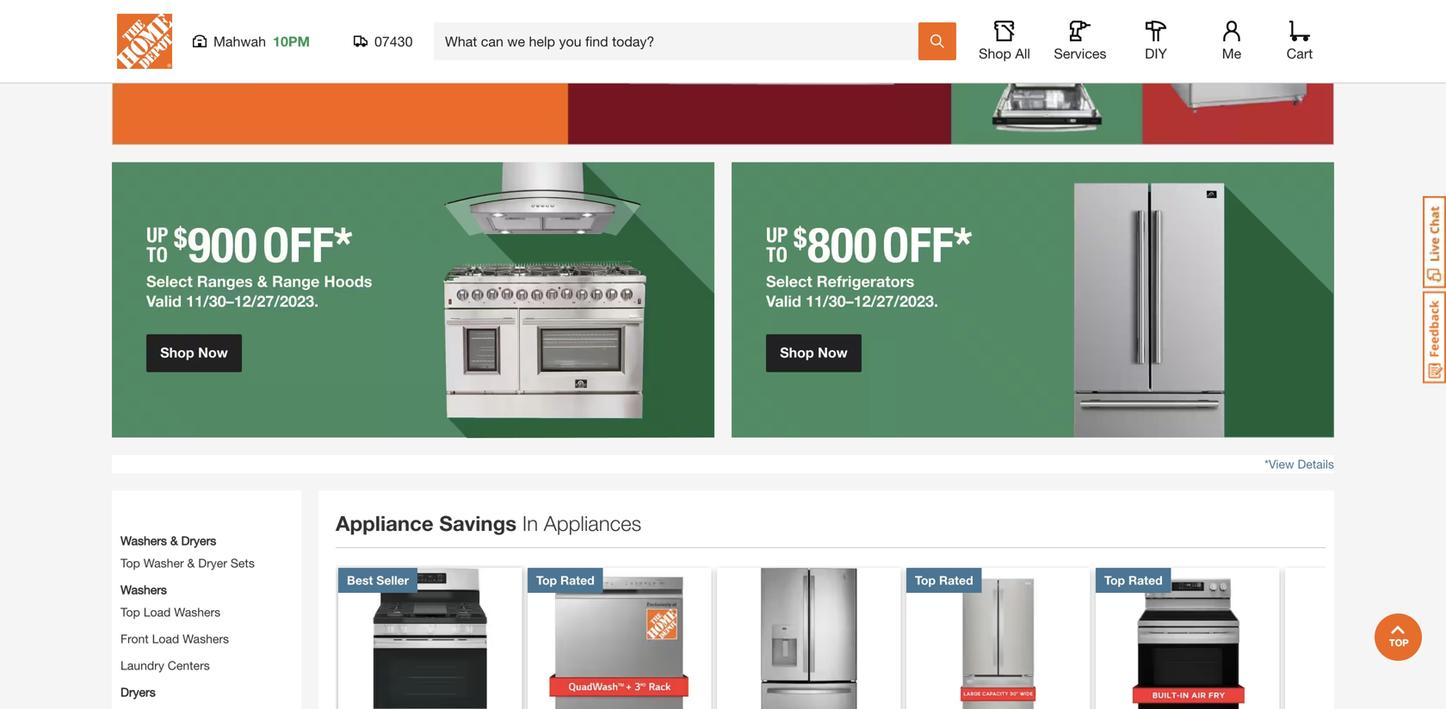 Task type: locate. For each thing, give the bounding box(es) containing it.
dryers
[[181, 534, 216, 548], [121, 685, 156, 699]]

load down washers link
[[143, 605, 171, 619]]

1 vertical spatial dryers
[[121, 685, 156, 699]]

& left dryer
[[187, 556, 195, 570]]

diy button
[[1128, 21, 1184, 62]]

cart link
[[1281, 21, 1319, 62]]

2 rated from the left
[[939, 573, 973, 587]]

seller
[[376, 573, 409, 587]]

me button
[[1204, 21, 1259, 62]]

25.6 cu. ft. french door refrigerator in fingerprint resistant stainless steel, energy star image
[[717, 568, 901, 709]]

washers & dryers link
[[121, 532, 216, 550]]

the home depot logo image
[[117, 14, 172, 69]]

centers
[[168, 658, 210, 673]]

&
[[170, 534, 178, 548], [187, 556, 195, 570]]

in
[[522, 511, 538, 535]]

1 top rated from the left
[[536, 573, 594, 587]]

laundry
[[121, 658, 164, 673]]

washers up "washer"
[[121, 534, 167, 548]]

front
[[121, 632, 149, 646]]

0 vertical spatial dryers
[[181, 534, 216, 548]]

17.5 cu. ft. 3-door french door smart refrigerator in stainless steel, counter depth image
[[1285, 568, 1446, 709]]

details
[[1298, 457, 1334, 471]]

up to $500 off* select appliances image
[[112, 0, 1334, 145]]

3 top rated from the left
[[1104, 573, 1163, 587]]

2 horizontal spatial top rated
[[1104, 573, 1163, 587]]

rated for 30 in. w 22 cu. ft. french door refrigerator with ice maker in stainless steel image
[[939, 573, 973, 587]]

best
[[347, 573, 373, 587]]

me
[[1222, 45, 1241, 62]]

live chat image
[[1423, 196, 1446, 288]]

dryers down laundry
[[121, 685, 156, 699]]

top load washers
[[121, 605, 221, 619]]

1 vertical spatial load
[[152, 632, 179, 646]]

rated for 30 in. 6.3 cu. ft. smart wi-fi enabled fan convection electric range oven with airfry and easyclean in. stainless steel "image"
[[1128, 573, 1163, 587]]

appliance savings in appliances
[[336, 511, 641, 535]]

dryers inside washers & dryers top washer & dryer sets
[[181, 534, 216, 548]]

sets
[[231, 556, 255, 570]]

0 vertical spatial load
[[143, 605, 171, 619]]

diy
[[1145, 45, 1167, 62]]

1 vertical spatial &
[[187, 556, 195, 570]]

washers
[[121, 534, 167, 548], [121, 583, 167, 597], [174, 605, 221, 619], [183, 632, 229, 646]]

0 horizontal spatial top rated
[[536, 573, 594, 587]]

0 horizontal spatial rated
[[560, 573, 594, 587]]

*view details
[[1265, 457, 1334, 471]]

1 horizontal spatial top rated
[[915, 573, 973, 587]]

laundry centers
[[121, 658, 210, 673]]

dryers up top washer & dryer sets link
[[181, 534, 216, 548]]

0 horizontal spatial dryers
[[121, 685, 156, 699]]

1 rated from the left
[[560, 573, 594, 587]]

2 top rated from the left
[[915, 573, 973, 587]]

savings
[[439, 511, 517, 535]]

top for 30 in. 6.3 cu. ft. smart wi-fi enabled fan convection electric range oven with airfry and easyclean in. stainless steel "image"
[[1104, 573, 1125, 587]]

load
[[143, 605, 171, 619], [152, 632, 179, 646]]

0 horizontal spatial &
[[170, 534, 178, 548]]

load up laundry centers
[[152, 632, 179, 646]]

appliance
[[336, 511, 434, 535]]

rated
[[560, 573, 594, 587], [939, 573, 973, 587], [1128, 573, 1163, 587]]

1 horizontal spatial rated
[[939, 573, 973, 587]]

& up "washer"
[[170, 534, 178, 548]]

top
[[121, 556, 140, 570], [536, 573, 557, 587], [915, 573, 936, 587], [1104, 573, 1125, 587], [121, 605, 140, 619]]

top rated
[[536, 573, 594, 587], [915, 573, 973, 587], [1104, 573, 1163, 587]]

1 horizontal spatial &
[[187, 556, 195, 570]]

2 horizontal spatial rated
[[1128, 573, 1163, 587]]

top rated for 30 in. w 22 cu. ft. french door refrigerator with ice maker in stainless steel image
[[915, 573, 973, 587]]

washer
[[143, 556, 184, 570]]

front load washers
[[121, 632, 229, 646]]

3 rated from the left
[[1128, 573, 1163, 587]]

top for 24 in. stainless steel front control dishwasher with quadwash, 3rd rack & dynamic dry, 48 dba image
[[536, 573, 557, 587]]

1 horizontal spatial dryers
[[181, 534, 216, 548]]



Task type: vqa. For each thing, say whether or not it's contained in the screenshot.
second the 20 from left
no



Task type: describe. For each thing, give the bounding box(es) containing it.
top inside washers & dryers top washer & dryer sets
[[121, 556, 140, 570]]

mahwah 10pm
[[213, 33, 310, 49]]

*view
[[1265, 457, 1294, 471]]

washers up centers on the left
[[183, 632, 229, 646]]

mahwah
[[213, 33, 266, 49]]

10pm
[[273, 33, 310, 49]]

shop
[[979, 45, 1011, 62]]

dryer
[[198, 556, 227, 570]]

30 in. 5.0 cu. ft. freestanding gas range in stainless steel with griddle image
[[338, 568, 522, 709]]

front load washers link
[[121, 632, 229, 646]]

30 in. 6.3 cu. ft. smart wi-fi enabled fan convection electric range oven with airfry and easyclean in. stainless steel image
[[1096, 568, 1279, 709]]

up to $900 off*  select ranges & range hoods image
[[112, 162, 714, 438]]

washers link
[[121, 581, 167, 599]]

What can we help you find today? search field
[[445, 23, 918, 59]]

laundry centers link
[[121, 658, 210, 673]]

washers & dryers top washer & dryer sets
[[121, 534, 255, 570]]

0 vertical spatial &
[[170, 534, 178, 548]]

up to $800 off*  select refrigerators image
[[732, 162, 1334, 438]]

top rated for 30 in. 6.3 cu. ft. smart wi-fi enabled fan convection electric range oven with airfry and easyclean in. stainless steel "image"
[[1104, 573, 1163, 587]]

feedback link image
[[1423, 291, 1446, 384]]

24 in. stainless steel front control dishwasher with quadwash, 3rd rack & dynamic dry, 48 dba image
[[528, 568, 711, 709]]

top for 30 in. w 22 cu. ft. french door refrigerator with ice maker in stainless steel image
[[915, 573, 936, 587]]

cart
[[1287, 45, 1313, 62]]

services button
[[1053, 21, 1108, 62]]

top load washers link
[[121, 605, 221, 619]]

appliances
[[544, 511, 641, 535]]

load for front
[[152, 632, 179, 646]]

washers up front load washers
[[174, 605, 221, 619]]

07430 button
[[354, 33, 413, 50]]

30 in. w 22 cu. ft. french door refrigerator with ice maker in stainless steel image
[[906, 568, 1090, 709]]

load for top
[[143, 605, 171, 619]]

shop all
[[979, 45, 1030, 62]]

best seller
[[347, 573, 409, 587]]

washers inside washers & dryers top washer & dryer sets
[[121, 534, 167, 548]]

rated for 24 in. stainless steel front control dishwasher with quadwash, 3rd rack & dynamic dry, 48 dba image
[[560, 573, 594, 587]]

07430
[[374, 33, 413, 49]]

services
[[1054, 45, 1106, 62]]

top rated for 24 in. stainless steel front control dishwasher with quadwash, 3rd rack & dynamic dry, 48 dba image
[[536, 573, 594, 587]]

all
[[1015, 45, 1030, 62]]

*view details link
[[1265, 457, 1334, 471]]

top washer & dryer sets link
[[121, 556, 255, 570]]

washers down "washer"
[[121, 583, 167, 597]]

dryers link
[[121, 683, 156, 701]]

shop all button
[[977, 21, 1032, 62]]



